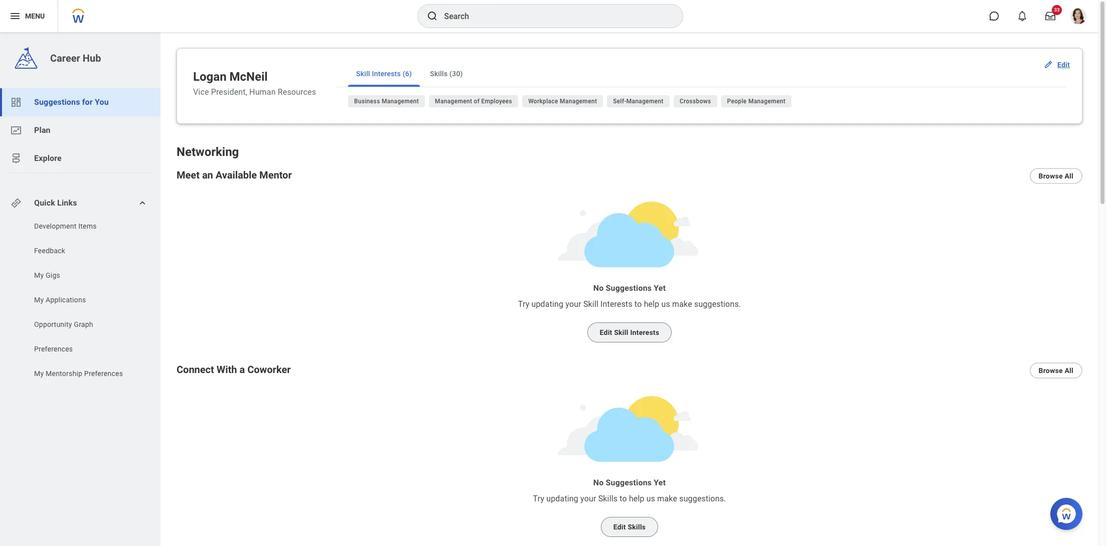 Task type: locate. For each thing, give the bounding box(es) containing it.
1 horizontal spatial to
[[635, 300, 642, 309]]

1 vertical spatial edit
[[600, 329, 613, 337]]

1 all from the top
[[1065, 172, 1074, 180]]

interests left (6) on the top
[[372, 70, 401, 78]]

2 browse all link from the top
[[1030, 363, 1083, 379]]

no for mentor
[[594, 284, 604, 293]]

1 yet from the top
[[654, 284, 666, 293]]

career
[[50, 52, 80, 64]]

suggestions left the for
[[34, 97, 80, 107]]

1 no suggestions yet from the top
[[594, 284, 666, 293]]

skills inside "button"
[[628, 524, 646, 532]]

plan link
[[0, 116, 161, 145]]

33 button
[[1040, 5, 1063, 27]]

2 horizontal spatial skills
[[628, 524, 646, 532]]

no suggestions yet for connect with a coworker
[[594, 478, 666, 488]]

management for self-management
[[627, 98, 664, 105]]

0 horizontal spatial to
[[620, 495, 627, 504]]

0 vertical spatial try
[[518, 300, 530, 309]]

skill up business
[[356, 70, 370, 78]]

(30)
[[450, 70, 463, 78]]

management
[[382, 98, 419, 105], [435, 98, 473, 105], [560, 98, 597, 105], [627, 98, 664, 105], [749, 98, 786, 105]]

2 vertical spatial edit
[[614, 524, 626, 532]]

3 management from the left
[[560, 98, 597, 105]]

no suggestions yet up try updating your skills to help us make suggestions.
[[594, 478, 666, 488]]

0 vertical spatial browse
[[1039, 172, 1064, 180]]

1 vertical spatial preferences
[[84, 370, 123, 378]]

president,
[[211, 87, 247, 97]]

2 list from the top
[[0, 221, 161, 382]]

0 vertical spatial list
[[0, 88, 161, 173]]

1 horizontal spatial preferences
[[84, 370, 123, 378]]

1 vertical spatial no
[[594, 478, 604, 488]]

preferences
[[34, 345, 73, 353], [84, 370, 123, 378]]

1 vertical spatial us
[[647, 495, 656, 504]]

menu
[[25, 12, 45, 20]]

1 browse all from the top
[[1039, 172, 1074, 180]]

my left mentorship
[[34, 370, 44, 378]]

1 vertical spatial all
[[1065, 367, 1074, 375]]

0 vertical spatial updating
[[532, 300, 564, 309]]

management of employees
[[435, 98, 513, 105]]

no up try updating your skill interests to help us make suggestions.
[[594, 284, 604, 293]]

try
[[518, 300, 530, 309], [533, 495, 545, 504]]

1 management from the left
[[382, 98, 419, 105]]

management for people management
[[749, 98, 786, 105]]

yet
[[654, 284, 666, 293], [654, 478, 666, 488]]

0 horizontal spatial skill
[[356, 70, 370, 78]]

0 vertical spatial no suggestions yet
[[594, 284, 666, 293]]

suggestions up try updating your skills to help us make suggestions.
[[606, 478, 652, 488]]

business
[[354, 98, 380, 105]]

2 browse all from the top
[[1039, 367, 1074, 375]]

of
[[474, 98, 480, 105]]

my down "my gigs"
[[34, 296, 44, 304]]

0 vertical spatial skills
[[430, 70, 448, 78]]

skills up edit skills "button"
[[599, 495, 618, 504]]

skill
[[356, 70, 370, 78], [584, 300, 599, 309], [615, 329, 629, 337]]

0 vertical spatial browse all link
[[1030, 168, 1083, 184]]

edit right edit icon
[[1058, 61, 1071, 69]]

2 yet from the top
[[654, 478, 666, 488]]

1 vertical spatial updating
[[547, 495, 579, 504]]

skill interests (6)
[[356, 70, 412, 78]]

connect
[[177, 364, 214, 376]]

0 vertical spatial to
[[635, 300, 642, 309]]

yet up try updating your skill interests to help us make suggestions.
[[654, 284, 666, 293]]

1 browse from the top
[[1039, 172, 1064, 180]]

interests inside 'button'
[[631, 329, 660, 337]]

my
[[34, 272, 44, 280], [34, 296, 44, 304], [34, 370, 44, 378]]

0 vertical spatial yet
[[654, 284, 666, 293]]

skills
[[430, 70, 448, 78], [599, 495, 618, 504], [628, 524, 646, 532]]

2 horizontal spatial edit
[[1058, 61, 1071, 69]]

preferences link
[[33, 344, 136, 354]]

5 management from the left
[[749, 98, 786, 105]]

justify image
[[9, 10, 21, 22]]

2 vertical spatial suggestions
[[606, 478, 652, 488]]

0 vertical spatial your
[[566, 300, 582, 309]]

my applications
[[34, 296, 86, 304]]

edit down try updating your skills to help us make suggestions.
[[614, 524, 626, 532]]

preferences down opportunity on the left bottom of the page
[[34, 345, 73, 353]]

my left gigs
[[34, 272, 44, 280]]

1 vertical spatial list
[[0, 221, 161, 382]]

us
[[662, 300, 671, 309], [647, 495, 656, 504]]

0 horizontal spatial try
[[518, 300, 530, 309]]

browse all
[[1039, 172, 1074, 180], [1039, 367, 1074, 375]]

us up edit skills "button"
[[647, 495, 656, 504]]

2 my from the top
[[34, 296, 44, 304]]

tab list
[[336, 61, 1067, 87]]

2 all from the top
[[1065, 367, 1074, 375]]

2 vertical spatial skills
[[628, 524, 646, 532]]

development items link
[[33, 221, 136, 231]]

0 horizontal spatial skills
[[430, 70, 448, 78]]

1 list from the top
[[0, 88, 161, 173]]

mentor
[[260, 169, 292, 181]]

1 vertical spatial my
[[34, 296, 44, 304]]

1 horizontal spatial try
[[533, 495, 545, 504]]

networking
[[177, 145, 239, 159]]

to up edit skills "button"
[[620, 495, 627, 504]]

1 vertical spatial browse all link
[[1030, 363, 1083, 379]]

no suggestions yet for meet an available mentor
[[594, 284, 666, 293]]

meet
[[177, 169, 200, 181]]

help up edit skill interests 'button'
[[644, 300, 660, 309]]

4 management from the left
[[627, 98, 664, 105]]

1 vertical spatial yet
[[654, 478, 666, 488]]

yet up try updating your skills to help us make suggestions.
[[654, 478, 666, 488]]

us up edit skill interests 'button'
[[662, 300, 671, 309]]

skills (30) button
[[422, 61, 471, 87]]

skill interests (6) button
[[348, 61, 420, 87]]

0 vertical spatial my
[[34, 272, 44, 280]]

for
[[82, 97, 93, 107]]

0 vertical spatial all
[[1065, 172, 1074, 180]]

edit down try updating your skill interests to help us make suggestions.
[[600, 329, 613, 337]]

connect with a coworker
[[177, 364, 291, 376]]

edit skill interests button
[[588, 323, 672, 343]]

notifications large image
[[1018, 11, 1028, 21]]

suggestions for connect with a coworker
[[606, 478, 652, 488]]

0 horizontal spatial edit
[[600, 329, 613, 337]]

menu button
[[0, 0, 58, 32]]

to up edit skill interests 'button'
[[635, 300, 642, 309]]

2 vertical spatial interests
[[631, 329, 660, 337]]

suggestions
[[34, 97, 80, 107], [606, 284, 652, 293], [606, 478, 652, 488]]

skills down try updating your skills to help us make suggestions.
[[628, 524, 646, 532]]

1 vertical spatial no suggestions yet
[[594, 478, 666, 488]]

0 vertical spatial suggestions.
[[695, 300, 742, 309]]

help
[[644, 300, 660, 309], [629, 495, 645, 504]]

1 vertical spatial skills
[[599, 495, 618, 504]]

1 vertical spatial help
[[629, 495, 645, 504]]

list
[[0, 88, 161, 173], [0, 221, 161, 382]]

browse all link
[[1030, 168, 1083, 184], [1030, 363, 1083, 379]]

0 vertical spatial preferences
[[34, 345, 73, 353]]

1 no from the top
[[594, 284, 604, 293]]

0 vertical spatial skill
[[356, 70, 370, 78]]

1 horizontal spatial us
[[662, 300, 671, 309]]

skills left (30)
[[430, 70, 448, 78]]

1 horizontal spatial edit
[[614, 524, 626, 532]]

no suggestions yet up try updating your skill interests to help us make suggestions.
[[594, 284, 666, 293]]

0 vertical spatial interests
[[372, 70, 401, 78]]

updating
[[532, 300, 564, 309], [547, 495, 579, 504]]

edit inside "button"
[[614, 524, 626, 532]]

interests down try updating your skill interests to help us make suggestions.
[[631, 329, 660, 337]]

browse for meet an available mentor
[[1039, 172, 1064, 180]]

1 vertical spatial browse all
[[1039, 367, 1074, 375]]

my gigs link
[[33, 271, 136, 281]]

no suggestions yet
[[594, 284, 666, 293], [594, 478, 666, 488]]

items
[[78, 222, 97, 230]]

suggestions.
[[695, 300, 742, 309], [680, 495, 727, 504]]

1 vertical spatial try
[[533, 495, 545, 504]]

mentorship
[[46, 370, 82, 378]]

make
[[673, 300, 693, 309], [658, 495, 678, 504]]

skill up edit skill interests 'button'
[[584, 300, 599, 309]]

my for my applications
[[34, 296, 44, 304]]

1 vertical spatial skill
[[584, 300, 599, 309]]

edit
[[1058, 61, 1071, 69], [600, 329, 613, 337], [614, 524, 626, 532]]

no for coworker
[[594, 478, 604, 488]]

1 vertical spatial your
[[581, 495, 597, 504]]

browse
[[1039, 172, 1064, 180], [1039, 367, 1064, 375]]

interests up edit skill interests 'button'
[[601, 300, 633, 309]]

0 vertical spatial us
[[662, 300, 671, 309]]

all
[[1065, 172, 1074, 180], [1065, 367, 1074, 375]]

help up edit skills "button"
[[629, 495, 645, 504]]

your for connect with a coworker
[[581, 495, 597, 504]]

0 vertical spatial edit
[[1058, 61, 1071, 69]]

my for my mentorship preferences
[[34, 370, 44, 378]]

2 vertical spatial my
[[34, 370, 44, 378]]

suggestions up try updating your skill interests to help us make suggestions.
[[606, 284, 652, 293]]

explore
[[34, 154, 62, 163]]

2 horizontal spatial skill
[[615, 329, 629, 337]]

my gigs
[[34, 272, 60, 280]]

coworker
[[248, 364, 291, 376]]

2 no suggestions yet from the top
[[594, 478, 666, 488]]

0 vertical spatial no
[[594, 284, 604, 293]]

edit inside button
[[1058, 61, 1071, 69]]

no up try updating your skills to help us make suggestions.
[[594, 478, 604, 488]]

edit inside 'button'
[[600, 329, 613, 337]]

1 vertical spatial browse
[[1039, 367, 1064, 375]]

suggestions for you link
[[0, 88, 161, 116]]

1 browse all link from the top
[[1030, 168, 1083, 184]]

edit skill interests
[[600, 329, 660, 337]]

to
[[635, 300, 642, 309], [620, 495, 627, 504]]

skill down try updating your skill interests to help us make suggestions.
[[615, 329, 629, 337]]

1 my from the top
[[34, 272, 44, 280]]

preferences down preferences link on the left bottom
[[84, 370, 123, 378]]

3 my from the top
[[34, 370, 44, 378]]

feedback link
[[33, 246, 136, 256]]

try for connect with a coworker
[[533, 495, 545, 504]]

interests
[[372, 70, 401, 78], [601, 300, 633, 309], [631, 329, 660, 337]]

0 vertical spatial browse all
[[1039, 172, 1074, 180]]

2 browse from the top
[[1039, 367, 1064, 375]]

suggestions for meet an available mentor
[[606, 284, 652, 293]]

yet for connect with a coworker
[[654, 478, 666, 488]]

suggestions for you
[[34, 97, 109, 107]]

your for meet an available mentor
[[566, 300, 582, 309]]

2 vertical spatial skill
[[615, 329, 629, 337]]

no
[[594, 284, 604, 293], [594, 478, 604, 488]]

applications
[[46, 296, 86, 304]]

1 vertical spatial suggestions
[[606, 284, 652, 293]]

1 horizontal spatial skill
[[584, 300, 599, 309]]

2 no from the top
[[594, 478, 604, 488]]

list containing development items
[[0, 221, 161, 382]]



Task type: vqa. For each thing, say whether or not it's contained in the screenshot.
The Menu
yes



Task type: describe. For each thing, give the bounding box(es) containing it.
browse all for connect with a coworker
[[1039, 367, 1074, 375]]

interests inside button
[[372, 70, 401, 78]]

mcneil
[[230, 70, 268, 84]]

graph
[[74, 321, 93, 329]]

edit button
[[1040, 55, 1077, 75]]

opportunity graph
[[34, 321, 93, 329]]

link image
[[10, 197, 22, 209]]

Search Workday  search field
[[445, 5, 662, 27]]

opportunity graph link
[[33, 320, 136, 330]]

2 management from the left
[[435, 98, 473, 105]]

browse for connect with a coworker
[[1039, 367, 1064, 375]]

opportunity
[[34, 321, 72, 329]]

self-
[[614, 98, 627, 105]]

management for workplace management
[[560, 98, 597, 105]]

workplace management
[[529, 98, 597, 105]]

33
[[1055, 7, 1061, 13]]

try updating your skills to help us make suggestions.
[[533, 495, 727, 504]]

logan
[[193, 70, 227, 84]]

inbox large image
[[1046, 11, 1056, 21]]

browse all link for meet an available mentor
[[1030, 168, 1083, 184]]

people
[[728, 98, 747, 105]]

management for business management
[[382, 98, 419, 105]]

resources
[[278, 87, 316, 97]]

updating for connect with a coworker
[[547, 495, 579, 504]]

chevron up small image
[[138, 198, 148, 208]]

my for my gigs
[[34, 272, 44, 280]]

edit image
[[1044, 60, 1054, 70]]

vice
[[193, 87, 209, 97]]

onboarding home image
[[10, 124, 22, 137]]

timeline milestone image
[[10, 153, 22, 165]]

my mentorship preferences link
[[33, 369, 136, 379]]

logan mcneil vice president, human resources
[[193, 70, 316, 97]]

(6)
[[403, 70, 412, 78]]

0 vertical spatial suggestions
[[34, 97, 80, 107]]

quick
[[34, 198, 55, 208]]

explore link
[[0, 145, 161, 173]]

list containing suggestions for you
[[0, 88, 161, 173]]

my applications link
[[33, 295, 136, 305]]

edit for coworker
[[614, 524, 626, 532]]

1 vertical spatial suggestions.
[[680, 495, 727, 504]]

all for meet an available mentor
[[1065, 172, 1074, 180]]

1 vertical spatial make
[[658, 495, 678, 504]]

self-management
[[614, 98, 664, 105]]

a
[[240, 364, 245, 376]]

updating for meet an available mentor
[[532, 300, 564, 309]]

skills inside 'button'
[[430, 70, 448, 78]]

skills (30)
[[430, 70, 463, 78]]

employees
[[482, 98, 513, 105]]

0 horizontal spatial preferences
[[34, 345, 73, 353]]

tab list containing skill interests (6)
[[336, 61, 1067, 87]]

available
[[216, 169, 257, 181]]

try for meet an available mentor
[[518, 300, 530, 309]]

crossbows
[[680, 98, 712, 105]]

workplace
[[529, 98, 559, 105]]

feedback
[[34, 247, 65, 255]]

people management
[[728, 98, 786, 105]]

my mentorship preferences
[[34, 370, 123, 378]]

all for connect with a coworker
[[1065, 367, 1074, 375]]

0 vertical spatial make
[[673, 300, 693, 309]]

try updating your skill interests to help us make suggestions.
[[518, 300, 742, 309]]

quick links element
[[10, 193, 153, 213]]

you
[[95, 97, 109, 107]]

0 vertical spatial help
[[644, 300, 660, 309]]

human
[[250, 87, 276, 97]]

an
[[202, 169, 213, 181]]

with
[[217, 364, 237, 376]]

edit for mentor
[[600, 329, 613, 337]]

hub
[[83, 52, 101, 64]]

plan
[[34, 126, 51, 135]]

dashboard image
[[10, 96, 22, 108]]

business management
[[354, 98, 419, 105]]

browse all for meet an available mentor
[[1039, 172, 1074, 180]]

gigs
[[46, 272, 60, 280]]

search image
[[426, 10, 438, 22]]

edit skills
[[614, 524, 646, 532]]

development items
[[34, 222, 97, 230]]

profile logan mcneil image
[[1071, 8, 1087, 26]]

development
[[34, 222, 77, 230]]

skill inside 'button'
[[615, 329, 629, 337]]

1 vertical spatial interests
[[601, 300, 633, 309]]

0 horizontal spatial us
[[647, 495, 656, 504]]

career hub
[[50, 52, 101, 64]]

skill inside button
[[356, 70, 370, 78]]

edit skills button
[[601, 518, 659, 538]]

quick links
[[34, 198, 77, 208]]

1 horizontal spatial skills
[[599, 495, 618, 504]]

1 vertical spatial to
[[620, 495, 627, 504]]

yet for meet an available mentor
[[654, 284, 666, 293]]

browse all link for connect with a coworker
[[1030, 363, 1083, 379]]

meet an available mentor
[[177, 169, 292, 181]]

links
[[57, 198, 77, 208]]



